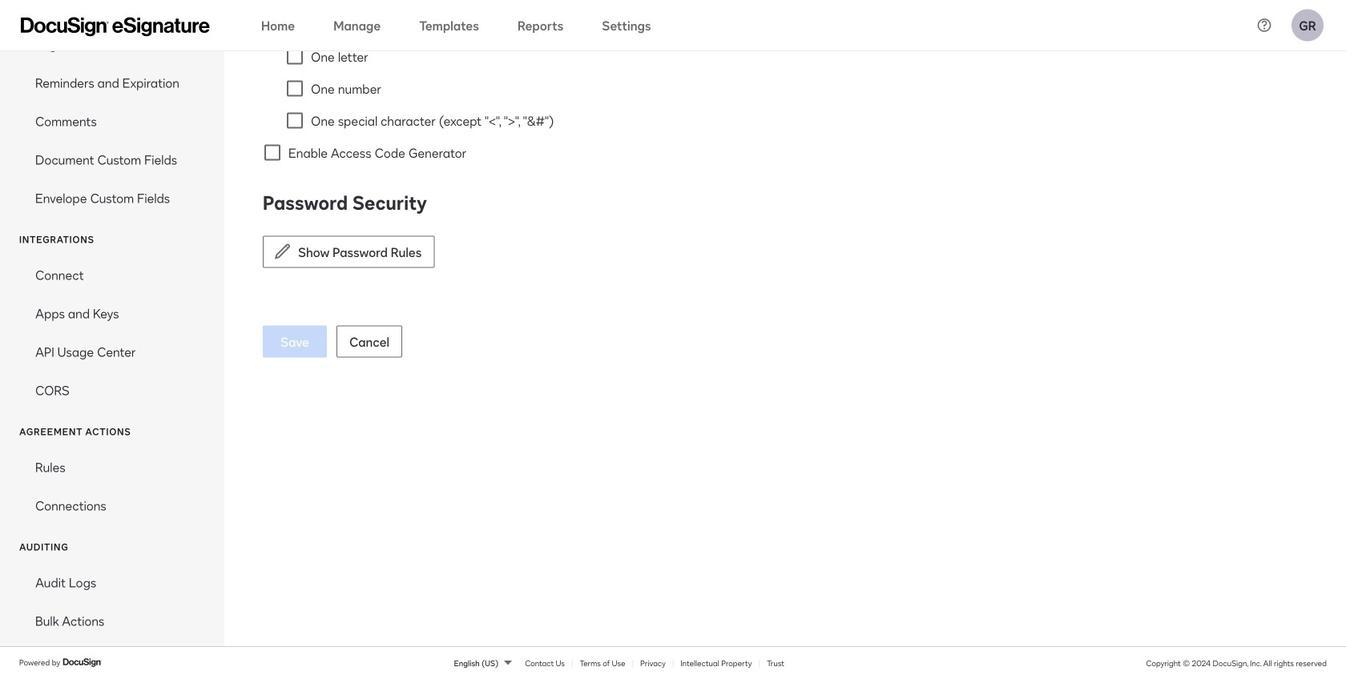 Task type: locate. For each thing, give the bounding box(es) containing it.
integrations element
[[0, 256, 224, 410]]

signing and sending element
[[0, 0, 224, 217]]

docusign admin image
[[21, 17, 210, 36]]

docusign image
[[63, 657, 103, 670]]

auditing element
[[0, 564, 224, 641]]



Task type: vqa. For each thing, say whether or not it's contained in the screenshot.
Tab List
no



Task type: describe. For each thing, give the bounding box(es) containing it.
agreement actions element
[[0, 448, 224, 525]]



